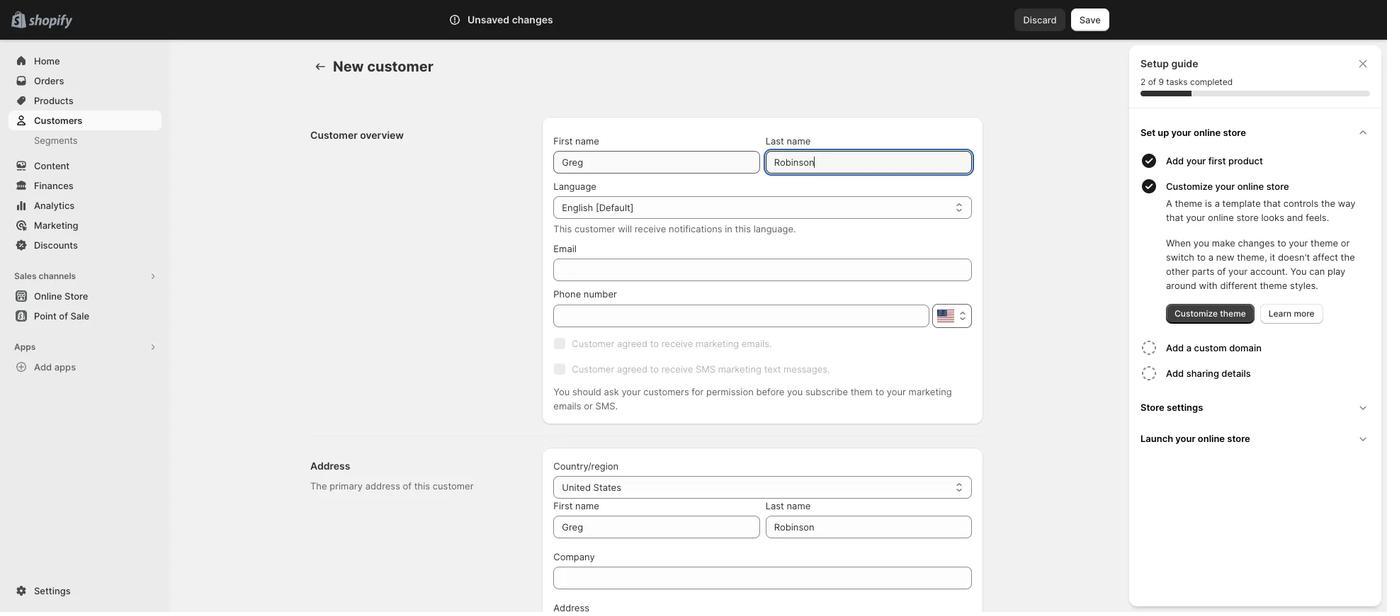 Task type: locate. For each thing, give the bounding box(es) containing it.
add for add sharing details
[[1166, 368, 1184, 379]]

1 vertical spatial receive
[[662, 338, 693, 349]]

0 horizontal spatial you
[[554, 386, 570, 398]]

2 vertical spatial a
[[1187, 342, 1192, 354]]

point of sale link
[[9, 306, 162, 326]]

theme up affect
[[1311, 237, 1339, 249]]

agreed for customer agreed to receive marketing emails.
[[617, 338, 648, 349]]

phone
[[554, 288, 581, 300]]

1 vertical spatial last
[[766, 500, 784, 512]]

name
[[575, 135, 599, 147], [787, 135, 811, 147], [575, 500, 599, 512], [787, 500, 811, 512]]

1 horizontal spatial the
[[1341, 252, 1355, 263]]

customer
[[310, 129, 358, 141], [572, 338, 615, 349], [572, 364, 615, 375]]

it
[[1270, 252, 1276, 263]]

2 last name from the top
[[766, 500, 811, 512]]

1 last from the top
[[766, 135, 784, 147]]

0 vertical spatial customer
[[310, 129, 358, 141]]

add inside "button"
[[1166, 155, 1184, 167]]

1 vertical spatial a
[[1209, 252, 1214, 263]]

1 first name text field from the top
[[554, 151, 760, 174]]

add right mark add sharing details as done image
[[1166, 368, 1184, 379]]

0 vertical spatial first name
[[554, 135, 599, 147]]

customer down english [default]
[[575, 223, 616, 235]]

finances link
[[9, 176, 162, 196]]

you
[[1194, 237, 1210, 249], [787, 386, 803, 398]]

you left make
[[1194, 237, 1210, 249]]

number
[[584, 288, 617, 300]]

customers
[[644, 386, 689, 398]]

2 vertical spatial marketing
[[909, 386, 952, 398]]

you inside you should ask your customers for permission before you subscribe them to your marketing emails or sms.
[[787, 386, 803, 398]]

analytics link
[[9, 196, 162, 215]]

1 vertical spatial the
[[1341, 252, 1355, 263]]

customize up is
[[1166, 181, 1213, 192]]

products
[[34, 95, 74, 106]]

2 first from the top
[[554, 500, 573, 512]]

first
[[554, 135, 573, 147], [554, 500, 573, 512]]

store
[[65, 291, 88, 302], [1141, 402, 1165, 413]]

first name text field up [default]
[[554, 151, 760, 174]]

customer for customer agreed to receive marketing emails.
[[572, 338, 615, 349]]

0 vertical spatial or
[[1341, 237, 1350, 249]]

add right the mark add a custom domain as done icon
[[1166, 342, 1184, 354]]

first name for language
[[554, 135, 599, 147]]

1 horizontal spatial a
[[1209, 252, 1214, 263]]

2 vertical spatial customer
[[433, 480, 474, 492]]

that up looks
[[1264, 198, 1281, 209]]

add a custom domain button
[[1166, 335, 1376, 361]]

marketing right 'them'
[[909, 386, 952, 398]]

first up language
[[554, 135, 573, 147]]

last for company
[[766, 500, 784, 512]]

online up add your first product at the right top of the page
[[1194, 127, 1221, 138]]

[default]
[[596, 202, 634, 213]]

store up sale
[[65, 291, 88, 302]]

of left sale
[[59, 310, 68, 322]]

1 vertical spatial first name
[[554, 500, 599, 512]]

of down new
[[1217, 266, 1226, 277]]

0 horizontal spatial you
[[787, 386, 803, 398]]

2 last from the top
[[766, 500, 784, 512]]

you down "doesn't"
[[1291, 266, 1307, 277]]

to
[[1278, 237, 1287, 249], [1197, 252, 1206, 263], [650, 338, 659, 349], [650, 364, 659, 375], [876, 386, 885, 398]]

sale
[[70, 310, 89, 322]]

up
[[1158, 127, 1170, 138]]

your down is
[[1186, 212, 1206, 223]]

first
[[1209, 155, 1226, 167]]

last name
[[766, 135, 811, 147], [766, 500, 811, 512]]

should
[[573, 386, 602, 398]]

1 horizontal spatial you
[[1194, 237, 1210, 249]]

theme down account.
[[1260, 280, 1288, 291]]

first name text field down states
[[554, 516, 760, 539]]

theme right a
[[1175, 198, 1203, 209]]

orders
[[34, 75, 64, 86]]

language
[[554, 181, 597, 192]]

receive right will
[[635, 223, 666, 235]]

add for add a custom domain
[[1166, 342, 1184, 354]]

set up your online store
[[1141, 127, 1246, 138]]

0 vertical spatial you
[[1194, 237, 1210, 249]]

first down united
[[554, 500, 573, 512]]

2 vertical spatial receive
[[662, 364, 693, 375]]

0 vertical spatial agreed
[[617, 338, 648, 349]]

receive for marketing
[[662, 338, 693, 349]]

your up template
[[1216, 181, 1235, 192]]

emails.
[[742, 338, 772, 349]]

this right the address at the left
[[414, 480, 430, 492]]

add down up
[[1166, 155, 1184, 167]]

your inside "button"
[[1187, 155, 1206, 167]]

or up play
[[1341, 237, 1350, 249]]

1 vertical spatial agreed
[[617, 364, 648, 375]]

your inside a theme is a template that controls the way that your online store looks and feels.
[[1186, 212, 1206, 223]]

store down template
[[1237, 212, 1259, 223]]

0 horizontal spatial or
[[584, 400, 593, 412]]

0 vertical spatial the
[[1322, 198, 1336, 209]]

ask
[[604, 386, 619, 398]]

last name for language
[[766, 135, 811, 147]]

mark add a custom domain as done image
[[1141, 339, 1158, 356]]

setup guide dialog
[[1130, 45, 1382, 607]]

1 vertical spatial last name
[[766, 500, 811, 512]]

or down should on the left bottom of the page
[[584, 400, 593, 412]]

discounts link
[[9, 235, 162, 255]]

1 first name from the top
[[554, 135, 599, 147]]

looks
[[1262, 212, 1285, 223]]

of inside "link"
[[59, 310, 68, 322]]

changes up theme,
[[1238, 237, 1275, 249]]

receive up customer agreed to receive sms marketing text messages.
[[662, 338, 693, 349]]

discard button
[[1015, 9, 1066, 31]]

customer agreed to receive sms marketing text messages.
[[572, 364, 830, 375]]

1 horizontal spatial or
[[1341, 237, 1350, 249]]

0 vertical spatial customer
[[367, 58, 434, 75]]

customer right new
[[367, 58, 434, 75]]

marketing up sms
[[696, 338, 739, 349]]

customize inside button
[[1166, 181, 1213, 192]]

point
[[34, 310, 57, 322]]

switch
[[1166, 252, 1195, 263]]

united
[[562, 482, 591, 493]]

the up play
[[1341, 252, 1355, 263]]

1 vertical spatial customize
[[1175, 308, 1218, 319]]

launch your online store button
[[1135, 423, 1376, 454]]

home link
[[9, 51, 162, 71]]

add your first product
[[1166, 155, 1263, 167]]

1 vertical spatial you
[[787, 386, 803, 398]]

a right is
[[1215, 198, 1220, 209]]

online down settings
[[1198, 433, 1225, 444]]

first name for company
[[554, 500, 599, 512]]

customize your online store element
[[1138, 196, 1376, 324]]

a left new
[[1209, 252, 1214, 263]]

0 horizontal spatial a
[[1187, 342, 1192, 354]]

0 vertical spatial a
[[1215, 198, 1220, 209]]

last
[[766, 135, 784, 147], [766, 500, 784, 512]]

1 horizontal spatial that
[[1264, 198, 1281, 209]]

receive
[[635, 223, 666, 235], [662, 338, 693, 349], [662, 364, 693, 375]]

customize for customize theme
[[1175, 308, 1218, 319]]

a left custom
[[1187, 342, 1192, 354]]

add inside 'button'
[[34, 361, 52, 373]]

1 vertical spatial changes
[[1238, 237, 1275, 249]]

online store
[[34, 291, 88, 302]]

1 horizontal spatial you
[[1291, 266, 1307, 277]]

store inside a theme is a template that controls the way that your online store looks and feels.
[[1237, 212, 1259, 223]]

1 vertical spatial you
[[554, 386, 570, 398]]

first name down united
[[554, 500, 599, 512]]

first name
[[554, 135, 599, 147], [554, 500, 599, 512]]

states
[[594, 482, 621, 493]]

your right up
[[1172, 127, 1192, 138]]

you inside when you make changes to your theme or switch to a new theme, it doesn't affect the other parts of your account. you can play around with different theme styles.
[[1291, 266, 1307, 277]]

the up feels.
[[1322, 198, 1336, 209]]

to inside you should ask your customers for permission before you subscribe them to your marketing emails or sms.
[[876, 386, 885, 398]]

that down a
[[1166, 212, 1184, 223]]

your left first
[[1187, 155, 1206, 167]]

online inside a theme is a template that controls the way that your online store looks and feels.
[[1208, 212, 1234, 223]]

marketing
[[34, 220, 78, 231]]

0 horizontal spatial this
[[414, 480, 430, 492]]

emails
[[554, 400, 581, 412]]

customize for customize your online store
[[1166, 181, 1213, 192]]

2 first name from the top
[[554, 500, 599, 512]]

1 vertical spatial first
[[554, 500, 573, 512]]

that
[[1264, 198, 1281, 209], [1166, 212, 1184, 223]]

add apps button
[[9, 357, 162, 377]]

new customer
[[333, 58, 434, 75]]

customer right the address at the left
[[433, 480, 474, 492]]

product
[[1229, 155, 1263, 167]]

1 first from the top
[[554, 135, 573, 147]]

0 vertical spatial you
[[1291, 266, 1307, 277]]

1 vertical spatial first name text field
[[554, 516, 760, 539]]

when you make changes to your theme or switch to a new theme, it doesn't affect the other parts of your account. you can play around with different theme styles.
[[1166, 237, 1355, 291]]

1 agreed from the top
[[617, 338, 648, 349]]

sms
[[696, 364, 716, 375]]

0 vertical spatial first name text field
[[554, 151, 760, 174]]

0 horizontal spatial store
[[65, 291, 88, 302]]

First name text field
[[554, 151, 760, 174], [554, 516, 760, 539]]

this right in
[[735, 223, 751, 235]]

0 vertical spatial receive
[[635, 223, 666, 235]]

0 vertical spatial that
[[1264, 198, 1281, 209]]

first name text field for language
[[554, 151, 760, 174]]

2 vertical spatial customer
[[572, 364, 615, 375]]

first for language
[[554, 135, 573, 147]]

you inside when you make changes to your theme or switch to a new theme, it doesn't affect the other parts of your account. you can play around with different theme styles.
[[1194, 237, 1210, 249]]

1 last name from the top
[[766, 135, 811, 147]]

1 vertical spatial store
[[1141, 402, 1165, 413]]

with
[[1199, 280, 1218, 291]]

sales channels button
[[9, 266, 162, 286]]

new
[[1217, 252, 1235, 263]]

store up launch in the right bottom of the page
[[1141, 402, 1165, 413]]

you right before
[[787, 386, 803, 398]]

2 horizontal spatial a
[[1215, 198, 1220, 209]]

you up emails
[[554, 386, 570, 398]]

a inside a theme is a template that controls the way that your online store looks and feels.
[[1215, 198, 1220, 209]]

2 agreed from the top
[[617, 364, 648, 375]]

9
[[1159, 77, 1164, 87]]

0 vertical spatial last
[[766, 135, 784, 147]]

2 first name text field from the top
[[554, 516, 760, 539]]

of right the address at the left
[[403, 480, 412, 492]]

overview
[[360, 129, 404, 141]]

0 vertical spatial last name
[[766, 135, 811, 147]]

online down is
[[1208, 212, 1234, 223]]

0 vertical spatial store
[[65, 291, 88, 302]]

0 vertical spatial this
[[735, 223, 751, 235]]

a
[[1215, 198, 1220, 209], [1209, 252, 1214, 263], [1187, 342, 1192, 354]]

0 horizontal spatial that
[[1166, 212, 1184, 223]]

1 vertical spatial customer
[[575, 223, 616, 235]]

1 vertical spatial or
[[584, 400, 593, 412]]

1 vertical spatial marketing
[[718, 364, 762, 375]]

last for language
[[766, 135, 784, 147]]

add for add your first product
[[1166, 155, 1184, 167]]

your
[[1172, 127, 1192, 138], [1187, 155, 1206, 167], [1216, 181, 1235, 192], [1186, 212, 1206, 223], [1289, 237, 1309, 249], [1229, 266, 1248, 277], [622, 386, 641, 398], [887, 386, 906, 398], [1176, 433, 1196, 444]]

way
[[1338, 198, 1356, 209]]

online store link
[[9, 286, 162, 306]]

styles.
[[1291, 280, 1319, 291]]

add
[[1166, 155, 1184, 167], [1166, 342, 1184, 354], [34, 361, 52, 373], [1166, 368, 1184, 379]]

doesn't
[[1278, 252, 1311, 263]]

theme inside a theme is a template that controls the way that your online store looks and feels.
[[1175, 198, 1203, 209]]

products link
[[9, 91, 162, 111]]

guide
[[1172, 57, 1199, 69]]

permission
[[707, 386, 754, 398]]

0 vertical spatial changes
[[512, 13, 553, 26]]

1 horizontal spatial store
[[1141, 402, 1165, 413]]

the inside when you make changes to your theme or switch to a new theme, it doesn't affect the other parts of your account. you can play around with different theme styles.
[[1341, 252, 1355, 263]]

customer for this
[[575, 223, 616, 235]]

changes right the unsaved
[[512, 13, 553, 26]]

1 vertical spatial customer
[[572, 338, 615, 349]]

0 horizontal spatial the
[[1322, 198, 1336, 209]]

marketing up permission
[[718, 364, 762, 375]]

0 horizontal spatial changes
[[512, 13, 553, 26]]

sms.
[[596, 400, 618, 412]]

1 horizontal spatial changes
[[1238, 237, 1275, 249]]

1 horizontal spatial this
[[735, 223, 751, 235]]

store inside the store settings "button"
[[1141, 402, 1165, 413]]

0 vertical spatial first
[[554, 135, 573, 147]]

add left apps at the left of page
[[34, 361, 52, 373]]

receive up the customers
[[662, 364, 693, 375]]

0 vertical spatial customize
[[1166, 181, 1213, 192]]

customize down with
[[1175, 308, 1218, 319]]

settings
[[1167, 402, 1204, 413]]

or
[[1341, 237, 1350, 249], [584, 400, 593, 412]]

save
[[1080, 14, 1101, 26]]

online store button
[[0, 286, 170, 306]]

or inside when you make changes to your theme or switch to a new theme, it doesn't affect the other parts of your account. you can play around with different theme styles.
[[1341, 237, 1350, 249]]

address
[[310, 460, 350, 472]]

first name up language
[[554, 135, 599, 147]]



Task type: vqa. For each thing, say whether or not it's contained in the screenshot.
Online Store link
yes



Task type: describe. For each thing, give the bounding box(es) containing it.
apps
[[14, 342, 36, 352]]

customer for new
[[367, 58, 434, 75]]

point of sale button
[[0, 306, 170, 326]]

the
[[310, 480, 327, 492]]

settings
[[34, 585, 71, 597]]

sales channels
[[14, 271, 76, 281]]

point of sale
[[34, 310, 89, 322]]

english
[[562, 202, 593, 213]]

0 vertical spatial marketing
[[696, 338, 739, 349]]

customer for customer agreed to receive sms marketing text messages.
[[572, 364, 615, 375]]

customize your online store button
[[1166, 174, 1376, 196]]

text
[[764, 364, 781, 375]]

messages.
[[784, 364, 830, 375]]

a inside when you make changes to your theme or switch to a new theme, it doesn't affect the other parts of your account. you can play around with different theme styles.
[[1209, 252, 1214, 263]]

this
[[554, 223, 572, 235]]

add apps
[[34, 361, 76, 373]]

you should ask your customers for permission before you subscribe them to your marketing emails or sms.
[[554, 386, 952, 412]]

customer agreed to receive marketing emails.
[[572, 338, 772, 349]]

can
[[1310, 266, 1325, 277]]

mark add sharing details as done image
[[1141, 365, 1158, 382]]

apps
[[54, 361, 76, 373]]

store up product
[[1223, 127, 1246, 138]]

analytics
[[34, 200, 75, 211]]

sharing
[[1187, 368, 1220, 379]]

sales
[[14, 271, 37, 281]]

theme,
[[1237, 252, 1268, 263]]

or inside you should ask your customers for permission before you subscribe them to your marketing emails or sms.
[[584, 400, 593, 412]]

in
[[725, 223, 733, 235]]

affect
[[1313, 252, 1339, 263]]

Phone number text field
[[554, 305, 930, 327]]

controls
[[1284, 198, 1319, 209]]

1 vertical spatial this
[[414, 480, 430, 492]]

different
[[1221, 280, 1258, 291]]

Last name text field
[[766, 516, 972, 539]]

setup guide
[[1141, 57, 1199, 69]]

shopify image
[[29, 15, 72, 29]]

launch
[[1141, 433, 1174, 444]]

store down the store settings "button"
[[1228, 433, 1251, 444]]

Email email field
[[554, 259, 972, 281]]

save button
[[1071, 9, 1110, 31]]

add sharing details
[[1166, 368, 1251, 379]]

a
[[1166, 198, 1173, 209]]

store inside online store link
[[65, 291, 88, 302]]

content
[[34, 160, 70, 171]]

apps button
[[9, 337, 162, 357]]

of inside when you make changes to your theme or switch to a new theme, it doesn't affect the other parts of your account. you can play around with different theme styles.
[[1217, 266, 1226, 277]]

last name for company
[[766, 500, 811, 512]]

a theme is a template that controls the way that your online store looks and feels.
[[1166, 198, 1356, 223]]

Company text field
[[554, 567, 972, 590]]

feels.
[[1306, 212, 1330, 223]]

around
[[1166, 280, 1197, 291]]

channels
[[39, 271, 76, 281]]

email
[[554, 243, 577, 254]]

store settings button
[[1135, 392, 1376, 423]]

language.
[[754, 223, 796, 235]]

is
[[1205, 198, 1213, 209]]

store down add your first product "button"
[[1267, 181, 1289, 192]]

template
[[1223, 198, 1261, 209]]

a inside button
[[1187, 342, 1192, 354]]

home
[[34, 55, 60, 67]]

customize theme link
[[1166, 304, 1255, 324]]

customers link
[[9, 111, 162, 130]]

unsaved
[[468, 13, 510, 26]]

address
[[365, 480, 400, 492]]

customize your online store
[[1166, 181, 1289, 192]]

launch your online store
[[1141, 433, 1251, 444]]

and
[[1287, 212, 1304, 223]]

the inside a theme is a template that controls the way that your online store looks and feels.
[[1322, 198, 1336, 209]]

online up template
[[1238, 181, 1264, 192]]

your right launch in the right bottom of the page
[[1176, 433, 1196, 444]]

the primary address of this customer
[[310, 480, 474, 492]]

tasks
[[1167, 77, 1188, 87]]

of right 2
[[1148, 77, 1157, 87]]

custom
[[1194, 342, 1227, 354]]

settings link
[[9, 581, 162, 601]]

Last name text field
[[766, 151, 972, 174]]

discounts
[[34, 240, 78, 251]]

setup
[[1141, 57, 1169, 69]]

phone number
[[554, 288, 617, 300]]

your right ask
[[622, 386, 641, 398]]

content link
[[9, 156, 162, 176]]

first name text field for company
[[554, 516, 760, 539]]

2 of 9 tasks completed
[[1141, 77, 1233, 87]]

set up your online store button
[[1135, 117, 1376, 148]]

customer overview
[[310, 129, 404, 141]]

other
[[1166, 266, 1190, 277]]

online
[[34, 291, 62, 302]]

you inside you should ask your customers for permission before you subscribe them to your marketing emails or sms.
[[554, 386, 570, 398]]

first for company
[[554, 500, 573, 512]]

store settings
[[1141, 402, 1204, 413]]

play
[[1328, 266, 1346, 277]]

your up the different
[[1229, 266, 1248, 277]]

your right 'them'
[[887, 386, 906, 398]]

subscribe
[[806, 386, 848, 398]]

2
[[1141, 77, 1146, 87]]

united states (+1) image
[[938, 310, 955, 322]]

learn more
[[1269, 308, 1315, 319]]

before
[[756, 386, 785, 398]]

details
[[1222, 368, 1251, 379]]

add a custom domain
[[1166, 342, 1262, 354]]

add for add apps
[[34, 361, 52, 373]]

receive for sms
[[662, 364, 693, 375]]

orders link
[[9, 71, 162, 91]]

your up "doesn't"
[[1289, 237, 1309, 249]]

1 vertical spatial that
[[1166, 212, 1184, 223]]

notifications
[[669, 223, 723, 235]]

company
[[554, 551, 595, 563]]

agreed for customer agreed to receive sms marketing text messages.
[[617, 364, 648, 375]]

segments link
[[9, 130, 162, 150]]

country/region
[[554, 461, 619, 472]]

receive for notifications
[[635, 223, 666, 235]]

theme down the different
[[1220, 308, 1246, 319]]

customer for customer overview
[[310, 129, 358, 141]]

changes inside when you make changes to your theme or switch to a new theme, it doesn't affect the other parts of your account. you can play around with different theme styles.
[[1238, 237, 1275, 249]]

marketing inside you should ask your customers for permission before you subscribe them to your marketing emails or sms.
[[909, 386, 952, 398]]



